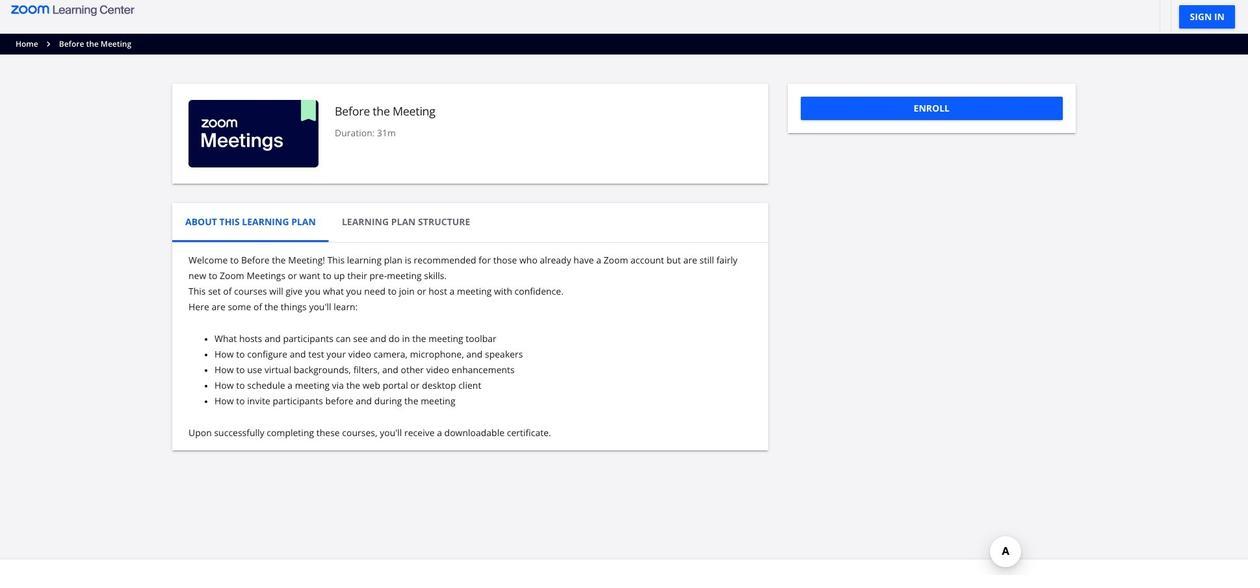 Task type: describe. For each thing, give the bounding box(es) containing it.
go to zoom learning center homepage image
[[11, 5, 135, 16]]



